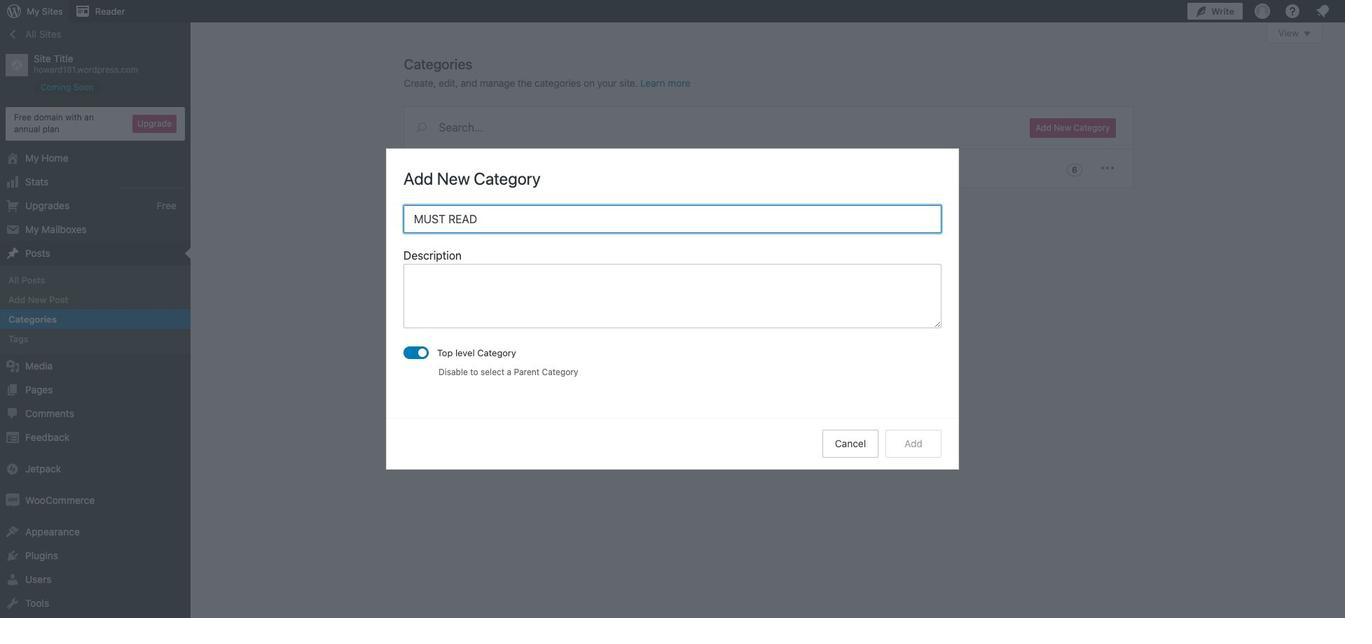 Task type: locate. For each thing, give the bounding box(es) containing it.
toggle menu image
[[1099, 160, 1116, 177]]

dialog
[[387, 149, 958, 469]]

None search field
[[404, 107, 1013, 148]]

None text field
[[404, 264, 942, 329]]

New Category Name text field
[[404, 205, 942, 233]]

main content
[[404, 22, 1323, 188]]

uncategorized image
[[414, 160, 431, 177]]

manage your notifications image
[[1314, 3, 1331, 20]]

group
[[404, 247, 942, 333]]

closed image
[[1304, 32, 1311, 36]]



Task type: describe. For each thing, give the bounding box(es) containing it.
img image
[[6, 494, 20, 508]]

highest hourly views 0 image
[[118, 179, 185, 188]]

help image
[[1284, 3, 1301, 20]]

update your profile, personal settings, and more image
[[1254, 3, 1271, 20]]



Task type: vqa. For each thing, say whether or not it's contained in the screenshot.
Reader image
no



